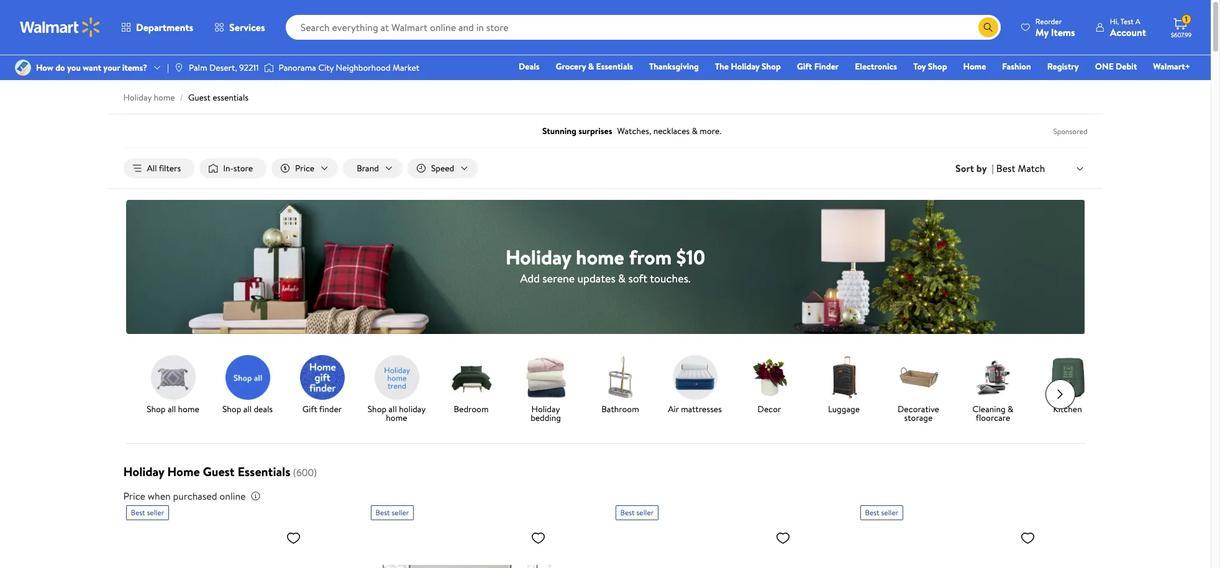 Task type: vqa. For each thing, say whether or not it's contained in the screenshot.
Ordering Online dropdown button
no



Task type: describe. For each thing, give the bounding box(es) containing it.
all for deals
[[243, 403, 252, 416]]

how do you want your items?
[[36, 62, 147, 74]]

 image for panorama
[[264, 62, 274, 74]]

& inside holiday home from $10 add serene updates & soft touches.
[[619, 271, 626, 286]]

gift finder link
[[290, 356, 355, 417]]

essentials inside 'link'
[[596, 60, 633, 73]]

holiday bedding link
[[514, 356, 578, 425]]

best for mainstays blue snowflake sherpa throw blanket, 50"x60" image
[[866, 508, 880, 518]]

brand button
[[343, 159, 403, 178]]

add to favorites list, intex durabeam headboard 18" queen air mattress with built-in pump image
[[776, 531, 791, 546]]

1
[[1186, 14, 1188, 24]]

0 horizontal spatial home
[[167, 464, 200, 481]]

home link
[[958, 60, 992, 73]]

gift finder image
[[300, 356, 345, 400]]

a
[[1136, 16, 1141, 26]]

best for 'mainstays 7-piece reversible beige plaid bed in a bag comforter set with sheets, queen' image
[[376, 508, 390, 518]]

essentials
[[213, 91, 249, 104]]

sort and filter section element
[[108, 149, 1103, 188]]

cleaning & floorcare
[[973, 403, 1014, 425]]

services
[[229, 21, 265, 34]]

services button
[[204, 12, 276, 42]]

electronics
[[855, 60, 898, 73]]

gift for gift finder
[[797, 60, 813, 73]]

thanksgiving
[[650, 60, 699, 73]]

shop all deals link
[[215, 356, 280, 417]]

by
[[977, 162, 987, 175]]

best for mainstays decorative throw pillow, holiday sweater knit, 17"x17" square, 1 per pack image
[[131, 508, 145, 518]]

luggage image
[[822, 356, 867, 400]]

in-store button
[[200, 159, 267, 178]]

luggage
[[829, 403, 860, 416]]

match
[[1018, 162, 1046, 175]]

holiday home from $10 add serene updates & soft touches.
[[506, 243, 706, 286]]

how
[[36, 62, 53, 74]]

brand
[[357, 162, 379, 175]]

best seller for mainstays decorative throw pillow, holiday sweater knit, 17"x17" square, 1 per pack image
[[131, 508, 164, 518]]

1 vertical spatial essentials
[[238, 464, 291, 481]]

in-
[[223, 162, 234, 175]]

seller for mainstays decorative throw pillow, holiday sweater knit, 17"x17" square, 1 per pack image
[[147, 508, 164, 518]]

air mattresses
[[668, 403, 722, 416]]

debit
[[1116, 60, 1138, 73]]

shop for shop all home
[[147, 403, 166, 416]]

sponsored
[[1054, 126, 1088, 136]]

decor image
[[747, 356, 792, 400]]

holiday home guest essentials (600)
[[123, 464, 317, 481]]

air mattresses image
[[673, 356, 718, 400]]

$607.99
[[1172, 30, 1192, 39]]

decorative storage image
[[897, 356, 941, 400]]

neighborhood
[[336, 62, 391, 74]]

from
[[629, 243, 672, 271]]

price for price when purchased online
[[123, 490, 145, 504]]

/
[[180, 91, 183, 104]]

bathroom
[[602, 403, 639, 416]]

mainstays 7-piece reversible beige plaid bed in a bag comforter set with sheets, queen image
[[371, 526, 551, 569]]

one debit
[[1096, 60, 1138, 73]]

test
[[1121, 16, 1134, 26]]

your
[[103, 62, 120, 74]]

best seller for mainstays blue snowflake sherpa throw blanket, 50"x60" image
[[866, 508, 899, 518]]

add to favorites list, mainstays 7-piece reversible beige plaid bed in a bag comforter set with sheets, queen image
[[531, 531, 546, 546]]

deals
[[519, 60, 540, 73]]

walmart image
[[20, 17, 101, 37]]

seller for intex durabeam headboard 18" queen air mattress with built-in pump image
[[637, 508, 654, 518]]

touches.
[[650, 271, 691, 286]]

hi,
[[1111, 16, 1120, 26]]

holiday
[[399, 403, 426, 416]]

search icon image
[[984, 22, 994, 32]]

walmart+ link
[[1148, 60, 1197, 73]]

shop right toy
[[929, 60, 948, 73]]

my
[[1036, 25, 1049, 39]]

bedroom link
[[439, 356, 504, 417]]

fashion link
[[997, 60, 1037, 73]]

one
[[1096, 60, 1114, 73]]

holiday bedding
[[531, 403, 561, 425]]

account
[[1111, 25, 1147, 39]]

you
[[67, 62, 81, 74]]

shop all image
[[225, 356, 270, 400]]

shop all home
[[147, 403, 199, 416]]

Search search field
[[286, 15, 1001, 40]]

kitchen link
[[1036, 356, 1100, 417]]

sort
[[956, 162, 975, 175]]

cleaning & floorcare link
[[961, 356, 1026, 425]]

best match
[[997, 162, 1046, 175]]

1 $607.99
[[1172, 14, 1192, 39]]

finder
[[815, 60, 839, 73]]

best for intex durabeam headboard 18" queen air mattress with built-in pump image
[[621, 508, 635, 518]]

seller for 'mainstays 7-piece reversible beige plaid bed in a bag comforter set with sheets, queen' image
[[392, 508, 409, 518]]

panorama
[[279, 62, 316, 74]]

decorative storage
[[898, 403, 940, 425]]

items?
[[122, 62, 147, 74]]

all for holiday
[[389, 403, 397, 416]]

home left /
[[154, 91, 175, 104]]

electronics link
[[850, 60, 903, 73]]

 image for how
[[15, 60, 31, 76]]

all for home
[[168, 403, 176, 416]]

the holiday shop
[[715, 60, 781, 73]]

city
[[318, 62, 334, 74]]

desert,
[[209, 62, 237, 74]]

grocery & essentials
[[556, 60, 633, 73]]

next slide for chipmodulewithimages list image
[[1046, 380, 1076, 410]]

92211
[[239, 62, 259, 74]]

air mattresses link
[[663, 356, 728, 417]]

items
[[1052, 25, 1076, 39]]

the holiday shop link
[[710, 60, 787, 73]]

shop all holiday home link
[[365, 356, 429, 425]]

holiday for $10
[[506, 243, 571, 271]]

best inside best match dropdown button
[[997, 162, 1016, 175]]

cleaning
[[973, 403, 1006, 416]]

updates
[[578, 271, 616, 286]]

mattresses
[[681, 403, 722, 416]]

cleaning & floorcare image
[[971, 356, 1016, 400]]

home down shop all home image
[[178, 403, 199, 416]]

holiday home / guest essentials
[[123, 91, 249, 104]]



Task type: locate. For each thing, give the bounding box(es) containing it.
2 best seller from the left
[[376, 508, 409, 518]]

best seller for 'mainstays 7-piece reversible beige plaid bed in a bag comforter set with sheets, queen' image
[[376, 508, 409, 518]]

shop left holiday at bottom left
[[368, 403, 387, 416]]

finder
[[319, 403, 342, 416]]

shop for shop all holiday home
[[368, 403, 387, 416]]

home up price when purchased online
[[167, 464, 200, 481]]

0 vertical spatial price
[[295, 162, 315, 175]]

deals link
[[513, 60, 545, 73]]

| right by
[[992, 162, 994, 175]]

1 horizontal spatial gift
[[797, 60, 813, 73]]

 image left how on the left
[[15, 60, 31, 76]]

0 vertical spatial guest
[[188, 91, 211, 104]]

0 horizontal spatial all
[[168, 403, 176, 416]]

holiday for guest
[[123, 91, 152, 104]]

& right cleaning
[[1008, 403, 1014, 416]]

holiday home link
[[123, 91, 175, 104]]

mainstays blue snowflake sherpa throw blanket, 50"x60" image
[[861, 526, 1041, 569]]

all inside shop all holiday home
[[389, 403, 397, 416]]

seller for mainstays blue snowflake sherpa throw blanket, 50"x60" image
[[882, 508, 899, 518]]

shop all holiday home
[[368, 403, 426, 425]]

intex durabeam headboard 18" queen air mattress with built-in pump image
[[616, 526, 796, 569]]

all left holiday at bottom left
[[389, 403, 397, 416]]

|
[[167, 62, 169, 74], [992, 162, 994, 175]]

holiday home from $10. image
[[126, 200, 1086, 335]]

 image right "92211"
[[264, 62, 274, 74]]

bathroom link
[[588, 356, 653, 417]]

1 best seller from the left
[[131, 508, 164, 518]]

shop inside shop all holiday home
[[368, 403, 387, 416]]

home
[[154, 91, 175, 104], [576, 243, 625, 271], [178, 403, 199, 416], [386, 412, 408, 425]]

| inside sort and filter section element
[[992, 162, 994, 175]]

& inside 'link'
[[588, 60, 594, 73]]

1 vertical spatial price
[[123, 490, 145, 504]]

shop left deals
[[222, 403, 241, 416]]

registry
[[1048, 60, 1080, 73]]

shop down shop all home image
[[147, 403, 166, 416]]

all filters button
[[123, 159, 195, 178]]

0 vertical spatial gift
[[797, 60, 813, 73]]

home inside holiday home from $10 add serene updates & soft touches.
[[576, 243, 625, 271]]

bathroom image
[[598, 356, 643, 400]]

holiday down items?
[[123, 91, 152, 104]]

1 vertical spatial guest
[[203, 464, 235, 481]]

1 vertical spatial |
[[992, 162, 994, 175]]

floorcare
[[976, 412, 1011, 425]]

best match button
[[994, 160, 1088, 177]]

mainstays decorative throw pillow, holiday sweater knit, 17"x17" square, 1 per pack image
[[126, 526, 306, 569]]

3 seller from the left
[[637, 508, 654, 518]]

holiday right the
[[731, 60, 760, 73]]

do
[[55, 62, 65, 74]]

all
[[147, 162, 157, 175]]

home down search icon
[[964, 60, 987, 73]]

0 horizontal spatial |
[[167, 62, 169, 74]]

1 horizontal spatial  image
[[174, 63, 184, 73]]

toy
[[914, 60, 926, 73]]

online
[[220, 490, 246, 504]]

market
[[393, 62, 420, 74]]

(600)
[[293, 466, 317, 480]]

grocery & essentials link
[[550, 60, 639, 73]]

add to favorites list, mainstays blue snowflake sherpa throw blanket, 50"x60" image
[[1021, 531, 1036, 546]]

shop for shop all deals
[[222, 403, 241, 416]]

4 best seller from the left
[[866, 508, 899, 518]]

decorative
[[898, 403, 940, 416]]

fashion
[[1003, 60, 1032, 73]]

holiday up when
[[123, 464, 164, 481]]

1 horizontal spatial all
[[243, 403, 252, 416]]

holiday down the holiday bedding image
[[532, 403, 560, 416]]

0 horizontal spatial essentials
[[238, 464, 291, 481]]

1 horizontal spatial |
[[992, 162, 994, 175]]

price left when
[[123, 490, 145, 504]]

price
[[295, 162, 315, 175], [123, 490, 145, 504]]

in-store
[[223, 162, 253, 175]]

2 all from the left
[[243, 403, 252, 416]]

1 horizontal spatial essentials
[[596, 60, 633, 73]]

sort by |
[[956, 162, 994, 175]]

0 vertical spatial home
[[964, 60, 987, 73]]

4 seller from the left
[[882, 508, 899, 518]]

guest up the online
[[203, 464, 235, 481]]

when
[[148, 490, 171, 504]]

departments button
[[111, 12, 204, 42]]

& left soft
[[619, 271, 626, 286]]

best seller
[[131, 508, 164, 518], [376, 508, 409, 518], [621, 508, 654, 518], [866, 508, 899, 518]]

shop all holiday home image
[[374, 356, 419, 400]]

2 horizontal spatial all
[[389, 403, 397, 416]]

add to favorites list, mainstays decorative throw pillow, holiday sweater knit, 17"x17" square, 1 per pack image
[[286, 531, 301, 546]]

gift finder
[[303, 403, 342, 416]]

gift for gift finder
[[303, 403, 317, 416]]

home inside shop all holiday home
[[386, 412, 408, 425]]

luggage link
[[812, 356, 877, 417]]

holiday inside holiday bedding
[[532, 403, 560, 416]]

 image for palm
[[174, 63, 184, 73]]

price inside dropdown button
[[295, 162, 315, 175]]

speed button
[[408, 159, 478, 178]]

reorder
[[1036, 16, 1062, 26]]

air
[[668, 403, 679, 416]]

thanksgiving link
[[644, 60, 705, 73]]

shop inside "link"
[[762, 60, 781, 73]]

all down shop all home image
[[168, 403, 176, 416]]

decor link
[[737, 356, 802, 417]]

price when purchased online
[[123, 490, 246, 504]]

panorama city neighborhood market
[[279, 62, 420, 74]]

all filters
[[147, 162, 181, 175]]

1 vertical spatial gift
[[303, 403, 317, 416]]

serene
[[543, 271, 575, 286]]

shop all home image
[[151, 356, 195, 400]]

price for price
[[295, 162, 315, 175]]

purchased
[[173, 490, 217, 504]]

price right store
[[295, 162, 315, 175]]

 image
[[15, 60, 31, 76], [264, 62, 274, 74], [174, 63, 184, 73]]

0 horizontal spatial price
[[123, 490, 145, 504]]

holiday bedding image
[[524, 356, 568, 400]]

3 all from the left
[[389, 403, 397, 416]]

shop left 'gift finder'
[[762, 60, 781, 73]]

home down the shop all holiday home image
[[386, 412, 408, 425]]

1 vertical spatial &
[[619, 271, 626, 286]]

price button
[[272, 159, 338, 178]]

grocery
[[556, 60, 586, 73]]

hi, test a account
[[1111, 16, 1147, 39]]

| left palm
[[167, 62, 169, 74]]

0 horizontal spatial &
[[588, 60, 594, 73]]

holiday for essentials
[[123, 464, 164, 481]]

0 vertical spatial essentials
[[596, 60, 633, 73]]

best seller for intex durabeam headboard 18" queen air mattress with built-in pump image
[[621, 508, 654, 518]]

1 all from the left
[[168, 403, 176, 416]]

store
[[234, 162, 253, 175]]

 image left palm
[[174, 63, 184, 73]]

all left deals
[[243, 403, 252, 416]]

add
[[521, 271, 540, 286]]

the
[[715, 60, 729, 73]]

holiday
[[731, 60, 760, 73], [123, 91, 152, 104], [506, 243, 571, 271], [532, 403, 560, 416], [123, 464, 164, 481]]

registry link
[[1042, 60, 1085, 73]]

holiday inside holiday home from $10 add serene updates & soft touches.
[[506, 243, 571, 271]]

2 horizontal spatial &
[[1008, 403, 1014, 416]]

holiday left updates
[[506, 243, 571, 271]]

departments
[[136, 21, 193, 34]]

decor
[[758, 403, 782, 416]]

& inside "cleaning & floorcare"
[[1008, 403, 1014, 416]]

0 horizontal spatial gift
[[303, 403, 317, 416]]

holiday inside "link"
[[731, 60, 760, 73]]

1 horizontal spatial &
[[619, 271, 626, 286]]

filters
[[159, 162, 181, 175]]

3 best seller from the left
[[621, 508, 654, 518]]

bedding
[[531, 412, 561, 425]]

0 vertical spatial |
[[167, 62, 169, 74]]

2 horizontal spatial  image
[[264, 62, 274, 74]]

Walmart Site-Wide search field
[[286, 15, 1001, 40]]

1 horizontal spatial home
[[964, 60, 987, 73]]

1 vertical spatial home
[[167, 464, 200, 481]]

decorative storage link
[[887, 356, 951, 425]]

essentials up legal information "image"
[[238, 464, 291, 481]]

kitchen image
[[1046, 356, 1091, 400]]

toy shop
[[914, 60, 948, 73]]

& for cleaning
[[1008, 403, 1014, 416]]

0 horizontal spatial  image
[[15, 60, 31, 76]]

home left soft
[[576, 243, 625, 271]]

& right grocery
[[588, 60, 594, 73]]

legal information image
[[251, 492, 261, 502]]

best
[[997, 162, 1016, 175], [131, 508, 145, 518], [376, 508, 390, 518], [621, 508, 635, 518], [866, 508, 880, 518]]

2 seller from the left
[[392, 508, 409, 518]]

1 seller from the left
[[147, 508, 164, 518]]

speed
[[431, 162, 455, 175]]

& for grocery
[[588, 60, 594, 73]]

2 vertical spatial &
[[1008, 403, 1014, 416]]

toy shop link
[[908, 60, 953, 73]]

1 horizontal spatial price
[[295, 162, 315, 175]]

gift finder
[[797, 60, 839, 73]]

bedroom image
[[449, 356, 494, 400]]

essentials right grocery
[[596, 60, 633, 73]]

0 vertical spatial &
[[588, 60, 594, 73]]

shop all home link
[[141, 356, 205, 417]]

deals
[[254, 403, 273, 416]]

essentials
[[596, 60, 633, 73], [238, 464, 291, 481]]

home
[[964, 60, 987, 73], [167, 464, 200, 481]]

want
[[83, 62, 101, 74]]

gift finder link
[[792, 60, 845, 73]]

guest right /
[[188, 91, 211, 104]]



